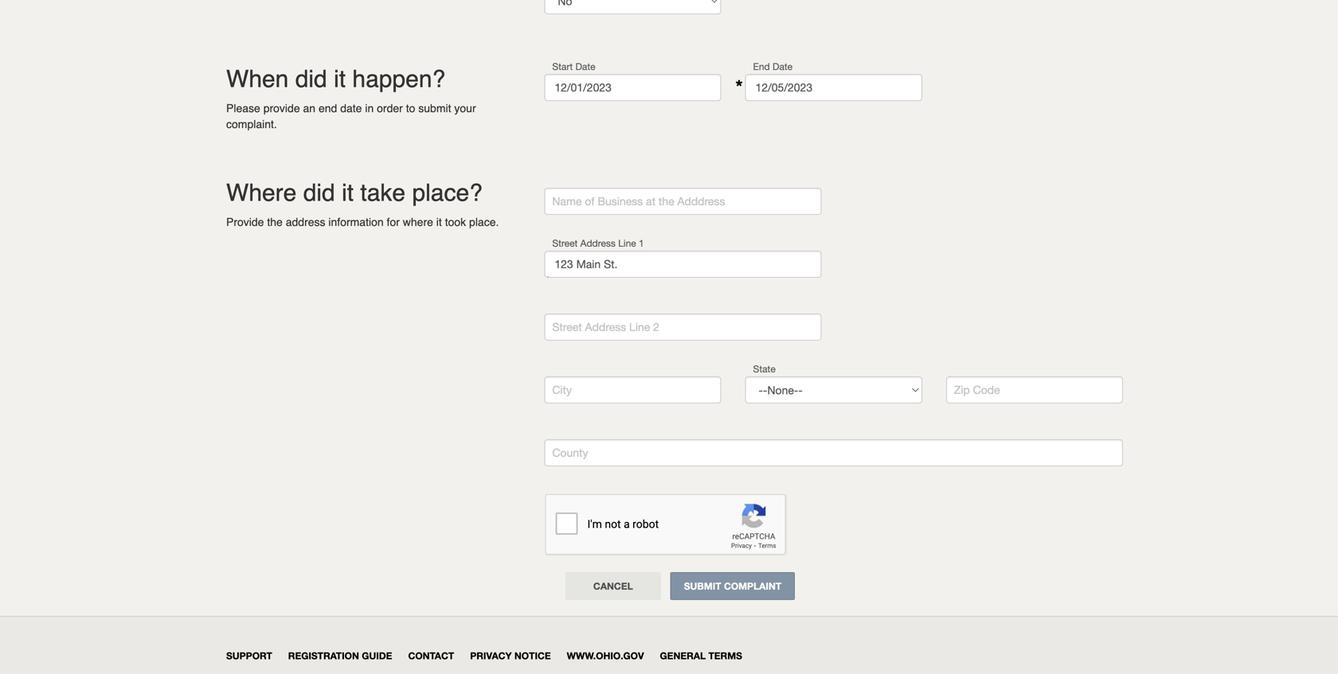 Task type: vqa. For each thing, say whether or not it's contained in the screenshot.
the issuing
no



Task type: locate. For each thing, give the bounding box(es) containing it.
where did it take place?
[[226, 179, 483, 207]]

start date
[[552, 61, 596, 72]]

state
[[753, 364, 776, 375]]

the right at
[[659, 195, 674, 208]]

2 date from the left
[[773, 61, 793, 72]]

privacy
[[470, 651, 512, 662]]

line for 2
[[629, 321, 650, 334]]

1 vertical spatial address
[[585, 321, 626, 334]]

order
[[377, 102, 403, 115]]

date
[[576, 61, 596, 72], [773, 61, 793, 72]]

1 horizontal spatial date
[[773, 61, 793, 72]]

address
[[580, 238, 616, 249], [585, 321, 626, 334]]

date for end date
[[773, 61, 793, 72]]

where
[[403, 216, 433, 229]]

1 vertical spatial street
[[552, 321, 582, 334]]

registration guide link
[[288, 651, 392, 662]]

Name of Business at the Adddress text field
[[544, 188, 822, 215]]

None button
[[671, 573, 795, 601]]

the
[[659, 195, 674, 208], [267, 216, 283, 229]]

did for when
[[295, 65, 327, 93]]

the right the provide
[[267, 216, 283, 229]]

1 street from the top
[[552, 238, 578, 249]]

it for take
[[342, 179, 354, 207]]

support
[[226, 651, 272, 662]]

address for 2
[[585, 321, 626, 334]]

general
[[660, 651, 706, 662]]

2 street from the top
[[552, 321, 582, 334]]

line left "1"
[[618, 238, 636, 249]]

1 vertical spatial line
[[629, 321, 650, 334]]

www.ohio.gov link
[[567, 651, 644, 662]]

street
[[552, 238, 578, 249], [552, 321, 582, 334]]

0 vertical spatial address
[[580, 238, 616, 249]]

1 vertical spatial did
[[303, 179, 335, 207]]

provide
[[226, 216, 264, 229]]

took
[[445, 216, 466, 229]]

1 horizontal spatial the
[[659, 195, 674, 208]]

at
[[646, 195, 656, 208]]

in
[[365, 102, 374, 115]]

end
[[753, 61, 770, 72]]

Street Address Line 2 text field
[[544, 314, 822, 341]]

street address line 1
[[552, 238, 644, 249]]

0 vertical spatial street
[[552, 238, 578, 249]]

did up address
[[303, 179, 335, 207]]

0 horizontal spatial date
[[576, 61, 596, 72]]

it up date
[[334, 65, 346, 93]]

0 vertical spatial did
[[295, 65, 327, 93]]

date right end
[[773, 61, 793, 72]]

0 vertical spatial the
[[659, 195, 674, 208]]

please
[[226, 102, 260, 115]]

to
[[406, 102, 415, 115]]

your
[[454, 102, 476, 115]]

cancel link
[[565, 573, 661, 601]]

county
[[552, 447, 588, 460]]

general terms link
[[660, 651, 742, 662]]

0 vertical spatial line
[[618, 238, 636, 249]]

1 date from the left
[[576, 61, 596, 72]]

date for start date
[[576, 61, 596, 72]]

street for street address line 2
[[552, 321, 582, 334]]

2 vertical spatial it
[[436, 216, 442, 229]]

it up information
[[342, 179, 354, 207]]

did up "an"
[[295, 65, 327, 93]]

address
[[286, 216, 325, 229]]

0 horizontal spatial the
[[267, 216, 283, 229]]

date right start
[[576, 61, 596, 72]]

it left took
[[436, 216, 442, 229]]

1 vertical spatial it
[[342, 179, 354, 207]]

of
[[585, 195, 595, 208]]

did for where
[[303, 179, 335, 207]]

line
[[618, 238, 636, 249], [629, 321, 650, 334]]

name
[[552, 195, 582, 208]]

zip
[[954, 384, 970, 397]]

address left 2
[[585, 321, 626, 334]]

place?
[[412, 179, 483, 207]]

line left 2
[[629, 321, 650, 334]]

did
[[295, 65, 327, 93], [303, 179, 335, 207]]

street down name
[[552, 238, 578, 249]]

0 vertical spatial it
[[334, 65, 346, 93]]

address down of
[[580, 238, 616, 249]]

street up city
[[552, 321, 582, 334]]

end date
[[753, 61, 793, 72]]

it
[[334, 65, 346, 93], [342, 179, 354, 207], [436, 216, 442, 229]]

date
[[340, 102, 362, 115]]



Task type: describe. For each thing, give the bounding box(es) containing it.
contact
[[408, 651, 454, 662]]

cancel
[[593, 581, 633, 592]]

name of business at the adddress
[[552, 195, 725, 208]]

city
[[552, 384, 572, 397]]

guide
[[362, 651, 392, 662]]

Zip Code text field
[[946, 377, 1123, 404]]

contact link
[[408, 651, 454, 662]]

place.
[[469, 216, 499, 229]]

for
[[387, 216, 400, 229]]

2
[[653, 321, 660, 334]]

code
[[973, 384, 1000, 397]]

registration guide
[[288, 651, 392, 662]]

City text field
[[544, 377, 721, 404]]

start
[[552, 61, 573, 72]]

1
[[639, 238, 644, 249]]

when
[[226, 65, 289, 93]]

Start Date text field
[[544, 74, 721, 101]]

happen?
[[352, 65, 445, 93]]

notice
[[515, 651, 551, 662]]

line for 1
[[618, 238, 636, 249]]

an
[[303, 102, 316, 115]]

business
[[598, 195, 643, 208]]

please provide an end date in order to submit your complaint.
[[226, 102, 476, 131]]

general terms
[[660, 651, 742, 662]]

1 vertical spatial the
[[267, 216, 283, 229]]

complaint.
[[226, 118, 277, 131]]

information
[[329, 216, 384, 229]]

address for 1
[[580, 238, 616, 249]]

privacy notice
[[470, 651, 551, 662]]

End Date text field
[[745, 74, 922, 101]]

Street Address Line 1 text field
[[544, 251, 822, 278]]

street for street address line 1
[[552, 238, 578, 249]]

end
[[319, 102, 337, 115]]

it for happen?
[[334, 65, 346, 93]]

street address line 2
[[552, 321, 660, 334]]

privacy notice link
[[470, 651, 551, 662]]

zip code
[[954, 384, 1000, 397]]

provide the address information for where it took place.
[[226, 216, 499, 229]]

provide
[[263, 102, 300, 115]]

www.ohio.gov
[[567, 651, 644, 662]]

where
[[226, 179, 297, 207]]

support link
[[226, 651, 272, 662]]

take
[[360, 179, 406, 207]]

terms
[[709, 651, 742, 662]]

County text field
[[544, 440, 1123, 467]]

when did it happen?
[[226, 65, 445, 93]]

registration
[[288, 651, 359, 662]]

submit
[[418, 102, 451, 115]]

adddress
[[678, 195, 725, 208]]



